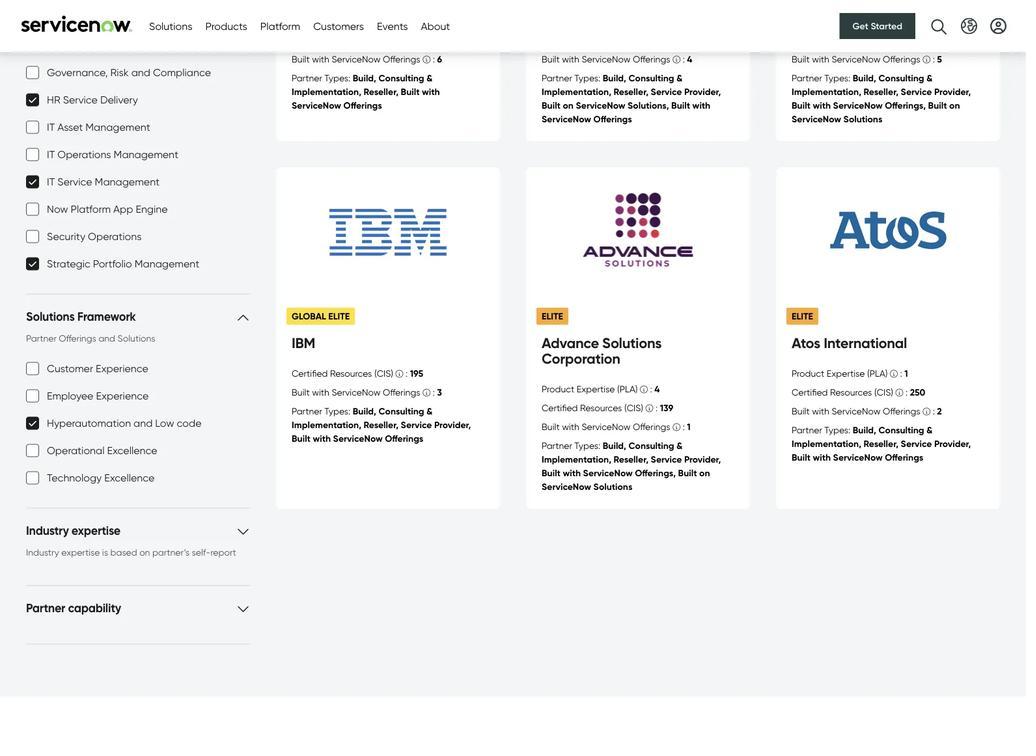 Task type: vqa. For each thing, say whether or not it's contained in the screenshot.
GET
yes



Task type: locate. For each thing, give the bounding box(es) containing it.
servicenow image
[[20, 15, 134, 32]]

get started
[[853, 21, 903, 32]]

get
[[853, 21, 869, 32]]

about
[[421, 20, 450, 32]]

get started link
[[840, 13, 916, 39]]

about button
[[421, 18, 450, 34]]

products
[[206, 20, 247, 32]]

started
[[871, 21, 903, 32]]

platform button
[[260, 18, 300, 34]]

customers
[[313, 20, 364, 32]]



Task type: describe. For each thing, give the bounding box(es) containing it.
go to servicenow account image
[[991, 18, 1007, 34]]

solutions button
[[149, 18, 192, 34]]

products button
[[206, 18, 247, 34]]

customers button
[[313, 18, 364, 34]]

events
[[377, 20, 408, 32]]

solutions
[[149, 20, 192, 32]]

events button
[[377, 18, 408, 34]]

platform
[[260, 20, 300, 32]]



